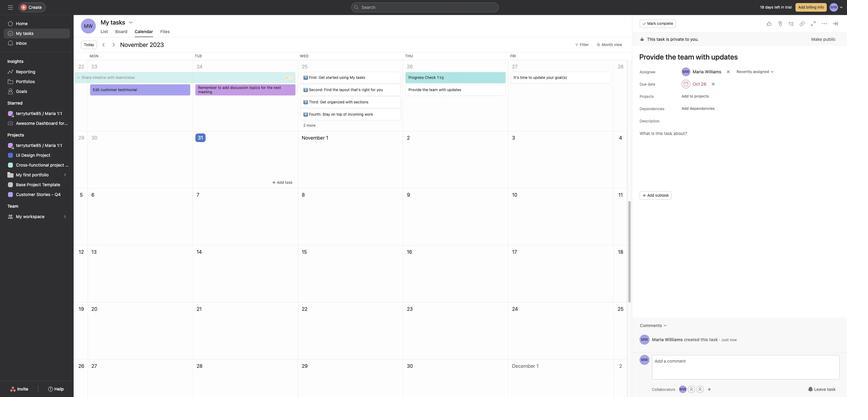 Task type: describe. For each thing, give the bounding box(es) containing it.
Task Name text field
[[636, 50, 840, 64]]

task for leave
[[828, 387, 836, 392]]

0 horizontal spatial 29
[[78, 135, 84, 141]]

18 for 18
[[619, 249, 624, 255]]

month
[[602, 42, 614, 47]]

cross-functional project plan
[[16, 162, 74, 168]]

dependencies
[[690, 106, 715, 111]]

base project template link
[[4, 180, 70, 190]]

to inside the add to projects button
[[690, 94, 694, 99]]

incoming
[[348, 112, 364, 117]]

global element
[[0, 15, 74, 52]]

month view button
[[595, 41, 625, 49]]

team
[[7, 204, 18, 209]]

portfolios link
[[4, 77, 70, 87]]

1 vertical spatial 30
[[407, 364, 413, 369]]

search list box
[[351, 2, 499, 12]]

1 vertical spatial 24
[[513, 306, 518, 312]]

progress check
[[409, 75, 436, 80]]

0 vertical spatial 30
[[91, 135, 97, 141]]

terryturtle85 / maria 1:1 link for dashboard
[[4, 109, 70, 119]]

projects
[[695, 94, 709, 99]]

mark complete button
[[640, 19, 676, 28]]

goals link
[[4, 87, 70, 96]]

base project template
[[16, 182, 60, 187]]

invite button
[[6, 384, 32, 395]]

see details, my first portfolio image
[[63, 173, 67, 177]]

december 1
[[513, 364, 539, 369]]

thu
[[405, 54, 413, 58]]

ui design project
[[16, 153, 50, 158]]

terryturtle85 / maria 1:1 link for design
[[4, 141, 70, 150]]

next
[[274, 85, 281, 90]]

customer stories - q4
[[16, 192, 61, 197]]

1 horizontal spatial 22
[[302, 306, 308, 312]]

for inside starred element
[[59, 121, 64, 126]]

top
[[337, 112, 342, 117]]

11
[[619, 192, 623, 198]]

workspace
[[23, 214, 44, 219]]

new
[[66, 121, 74, 126]]

1️⃣
[[304, 75, 308, 80]]

main content containing this task is private to you.
[[633, 33, 848, 352]]

1 vertical spatial tasks
[[356, 75, 365, 80]]

home link
[[4, 19, 70, 29]]

search button
[[351, 2, 499, 12]]

you
[[377, 88, 383, 92]]

third:
[[309, 100, 319, 104]]

month view
[[602, 42, 623, 47]]

maria inside starred element
[[45, 111, 56, 116]]

0 horizontal spatial 26
[[78, 364, 84, 369]]

attachments: add a file to this task, provide the team with updates image
[[778, 21, 783, 26]]

1 horizontal spatial 1
[[437, 75, 439, 80]]

comments
[[640, 323, 663, 328]]

provide the team with updates dialog
[[633, 15, 848, 397]]

leave
[[815, 387, 827, 392]]

0 vertical spatial 25
[[302, 64, 308, 69]]

1 vertical spatial 29
[[302, 364, 308, 369]]

complete
[[658, 21, 674, 26]]

cross-
[[16, 162, 29, 168]]

goals
[[16, 89, 27, 94]]

tasks inside global element
[[23, 31, 34, 36]]

ui design project link
[[4, 150, 70, 160]]

created
[[684, 337, 700, 342]]

2 horizontal spatial with
[[439, 88, 447, 92]]

16
[[407, 249, 412, 255]]

insights button
[[0, 58, 23, 64]]

to right time
[[529, 75, 533, 80]]

20
[[91, 306, 97, 312]]

my tasks
[[16, 31, 34, 36]]

starred button
[[0, 100, 23, 106]]

calendar link
[[135, 29, 153, 37]]

the inside remember to add discussion topics for the next meeting
[[267, 85, 273, 90]]

add billing info button
[[796, 3, 827, 12]]

find
[[324, 88, 332, 92]]

add for add subtask
[[648, 193, 655, 198]]

15
[[302, 249, 307, 255]]

inbox
[[16, 41, 27, 46]]

1 for december 1
[[537, 364, 539, 369]]

awesome
[[16, 121, 35, 126]]

my for my tasks
[[16, 31, 22, 36]]

public
[[824, 37, 836, 42]]

0 vertical spatial 22
[[78, 64, 84, 69]]

task for add
[[285, 180, 293, 185]]

first:
[[309, 75, 318, 80]]

0 horizontal spatial 23
[[91, 64, 97, 69]]

ui
[[16, 153, 20, 158]]

starred element
[[0, 98, 90, 130]]

/ for dashboard
[[42, 111, 44, 116]]

12
[[79, 249, 84, 255]]

assignee
[[640, 70, 656, 74]]

my tasks link
[[4, 29, 70, 38]]

home
[[16, 21, 28, 26]]

3️⃣
[[304, 100, 308, 104]]

1:1 for for
[[57, 111, 62, 116]]

collaborators
[[652, 387, 676, 392]]

1 horizontal spatial the
[[333, 88, 339, 92]]

maria inside "maria williams" dropdown button
[[693, 69, 704, 74]]

maria williams created this task · just now
[[652, 337, 737, 342]]

add billing info
[[799, 5, 825, 10]]

2 horizontal spatial the
[[423, 88, 429, 92]]

files
[[160, 29, 170, 34]]

board link
[[115, 29, 127, 37]]

maria inside "projects" element
[[45, 143, 56, 148]]

make public button
[[808, 34, 840, 45]]

10
[[513, 192, 518, 198]]

add subtask image
[[789, 21, 794, 26]]

1 horizontal spatial 26
[[407, 64, 413, 69]]

discussion
[[230, 85, 249, 90]]

3
[[513, 135, 515, 141]]

timeline
[[93, 75, 106, 80]]

2 inside 2 more button
[[304, 123, 306, 128]]

december
[[513, 364, 536, 369]]

goal(s)
[[555, 75, 568, 80]]

13
[[91, 249, 97, 255]]

1️⃣ first: get started using my tasks
[[304, 75, 365, 80]]

starred
[[7, 100, 23, 106]]

18 days left in trial
[[761, 5, 792, 10]]

mon
[[90, 54, 99, 58]]

close details image
[[834, 21, 839, 26]]

/ for design
[[42, 143, 44, 148]]

it's time to update your goal(s)
[[514, 75, 568, 80]]

8
[[302, 192, 305, 198]]

clear due date image
[[712, 82, 716, 86]]

more
[[307, 123, 316, 128]]

create button
[[18, 2, 46, 12]]

·
[[720, 337, 721, 342]]

meeting
[[198, 90, 212, 94]]

more actions for this task image
[[823, 21, 827, 26]]

4️⃣
[[304, 112, 308, 117]]

fri
[[511, 54, 516, 58]]

today
[[84, 42, 94, 47]]

this
[[701, 337, 709, 342]]

see details, my workspace image
[[63, 215, 67, 219]]

filter button
[[573, 41, 592, 49]]

1 vertical spatial 2
[[407, 135, 410, 141]]

my for my workspace
[[16, 214, 22, 219]]

add for add billing info
[[799, 5, 806, 10]]

list
[[101, 29, 108, 34]]

sections
[[354, 100, 369, 104]]

first
[[23, 172, 31, 177]]

0 horizontal spatial 28
[[197, 364, 203, 369]]

projects element
[[0, 130, 74, 201]]

full screen image
[[812, 21, 816, 26]]

maria williams
[[693, 69, 722, 74]]



Task type: locate. For each thing, give the bounding box(es) containing it.
maria down comments dropdown button at the right bottom
[[652, 337, 664, 342]]

/ inside starred element
[[42, 111, 44, 116]]

2 vertical spatial project
[[27, 182, 41, 187]]

1 vertical spatial terryturtle85
[[16, 143, 41, 148]]

0 vertical spatial 24
[[197, 64, 203, 69]]

terryturtle85 / maria 1:1 inside "projects" element
[[16, 143, 62, 148]]

2 horizontal spatial 1
[[537, 364, 539, 369]]

terryturtle85 up awesome
[[16, 111, 41, 116]]

provide
[[409, 88, 422, 92]]

1 vertical spatial 28
[[197, 364, 203, 369]]

projects down awesome
[[7, 132, 24, 138]]

1 horizontal spatial williams
[[705, 69, 722, 74]]

1:1 inside "projects" element
[[57, 143, 62, 148]]

0 vertical spatial november
[[120, 41, 148, 48]]

30
[[91, 135, 97, 141], [407, 364, 413, 369]]

recently
[[737, 69, 753, 74]]

my inside global element
[[16, 31, 22, 36]]

get for started
[[319, 75, 325, 80]]

recently assigned button
[[734, 68, 777, 76]]

you.
[[691, 37, 699, 42]]

/ up ui design project link
[[42, 143, 44, 148]]

dependencies
[[640, 107, 665, 111]]

2 terryturtle85 from the top
[[16, 143, 41, 148]]

projects button
[[0, 132, 24, 138]]

1 horizontal spatial 23
[[407, 306, 413, 312]]

0 horizontal spatial 25
[[302, 64, 308, 69]]

add for add dependencies
[[682, 106, 689, 111]]

1 vertical spatial get
[[320, 100, 327, 104]]

0 vertical spatial 1
[[437, 75, 439, 80]]

26 inside dropdown button
[[702, 81, 707, 87]]

0 vertical spatial 27
[[513, 64, 518, 69]]

0 vertical spatial terryturtle85
[[16, 111, 41, 116]]

project inside starred element
[[76, 121, 90, 126]]

layout
[[340, 88, 350, 92]]

for left "new"
[[59, 121, 64, 126]]

my first portfolio
[[16, 172, 49, 177]]

21
[[197, 306, 202, 312]]

14
[[197, 249, 202, 255]]

terryturtle85 / maria 1:1 link up "ui design project"
[[4, 141, 70, 150]]

williams for maria williams
[[705, 69, 722, 74]]

november down more
[[302, 135, 325, 141]]

terryturtle85 / maria 1:1 up "awesome dashboard for new project" link
[[16, 111, 62, 116]]

1 horizontal spatial 30
[[407, 364, 413, 369]]

0 likes. click to like this task image
[[767, 21, 772, 26]]

1 vertical spatial november
[[302, 135, 325, 141]]

terryturtle85 / maria 1:1
[[16, 111, 62, 116], [16, 143, 62, 148]]

1 vertical spatial terryturtle85 / maria 1:1
[[16, 143, 62, 148]]

my workspace link
[[4, 212, 70, 222]]

oct 26
[[693, 81, 707, 87]]

copy task link image
[[800, 21, 805, 26]]

1
[[437, 75, 439, 80], [326, 135, 329, 141], [537, 364, 539, 369]]

my inside "link"
[[16, 172, 22, 177]]

project down my first portfolio
[[27, 182, 41, 187]]

next month image
[[111, 42, 116, 47]]

2 vertical spatial 26
[[78, 364, 84, 369]]

with right team
[[439, 88, 447, 92]]

1:1 up project at the top of the page
[[57, 143, 62, 148]]

0 vertical spatial 23
[[91, 64, 97, 69]]

williams left created
[[665, 337, 683, 342]]

my tasks
[[101, 19, 125, 26]]

days
[[766, 5, 774, 10]]

my right using
[[350, 75, 355, 80]]

1 vertical spatial 26
[[702, 81, 707, 87]]

hide sidebar image
[[8, 5, 13, 10]]

1 vertical spatial 23
[[407, 306, 413, 312]]

/ up dashboard
[[42, 111, 44, 116]]

23
[[91, 64, 97, 69], [407, 306, 413, 312]]

project right "new"
[[76, 121, 90, 126]]

topics
[[250, 85, 260, 90]]

0 vertical spatial get
[[319, 75, 325, 80]]

1 vertical spatial 18
[[619, 249, 624, 255]]

work
[[365, 112, 373, 117]]

customer
[[16, 192, 35, 197]]

task inside leave task button
[[828, 387, 836, 392]]

0 horizontal spatial tasks
[[23, 31, 34, 36]]

show options image
[[128, 20, 133, 25]]

williams inside "maria williams" dropdown button
[[705, 69, 722, 74]]

1 1:1 from the top
[[57, 111, 62, 116]]

0 horizontal spatial 2
[[304, 123, 306, 128]]

0 horizontal spatial projects
[[7, 132, 24, 138]]

1 horizontal spatial 18
[[761, 5, 765, 10]]

task for this
[[657, 37, 665, 42]]

29
[[78, 135, 84, 141], [302, 364, 308, 369]]

1 vertical spatial projects
[[7, 132, 24, 138]]

1 terryturtle85 from the top
[[16, 111, 41, 116]]

tasks down home
[[23, 31, 34, 36]]

-
[[52, 192, 54, 197]]

2 horizontal spatial 2
[[620, 364, 623, 369]]

get for organized
[[320, 100, 327, 104]]

projects inside main content
[[640, 94, 654, 99]]

19
[[79, 306, 84, 312]]

1 horizontal spatial 25
[[618, 306, 624, 312]]

the left next
[[267, 85, 273, 90]]

add subtask button
[[640, 191, 672, 200]]

team button
[[0, 203, 18, 209]]

terryturtle85 for design
[[16, 143, 41, 148]]

terryturtle85 / maria 1:1 up ui design project link
[[16, 143, 62, 148]]

0 vertical spatial 18
[[761, 5, 765, 10]]

tasks up that's
[[356, 75, 365, 80]]

leave task
[[815, 387, 836, 392]]

help
[[54, 387, 64, 392]]

with right timeline
[[107, 75, 115, 80]]

november
[[120, 41, 148, 48], [302, 135, 325, 141]]

list link
[[101, 29, 108, 37]]

0 horizontal spatial 27
[[91, 364, 97, 369]]

1 vertical spatial /
[[42, 143, 44, 148]]

leftcount image
[[440, 76, 444, 80]]

1 horizontal spatial projects
[[640, 94, 654, 99]]

for inside remember to add discussion topics for the next meeting
[[261, 85, 266, 90]]

team
[[430, 88, 438, 92]]

get right the first:
[[319, 75, 325, 80]]

to inside remember to add discussion topics for the next meeting
[[218, 85, 222, 90]]

to left projects
[[690, 94, 694, 99]]

0 vertical spatial 28
[[618, 64, 624, 69]]

projects
[[640, 94, 654, 99], [7, 132, 24, 138]]

portfolios
[[16, 79, 35, 84]]

/ inside "projects" element
[[42, 143, 44, 148]]

terryturtle85 / maria 1:1 link up dashboard
[[4, 109, 70, 119]]

november 1
[[302, 135, 329, 141]]

2 / from the top
[[42, 143, 44, 148]]

assigned
[[754, 69, 770, 74]]

search
[[362, 5, 376, 10]]

today button
[[81, 41, 97, 49]]

add dependencies button
[[679, 104, 718, 113]]

0 vertical spatial project
[[76, 121, 90, 126]]

4
[[620, 135, 623, 141]]

1 horizontal spatial november
[[302, 135, 325, 141]]

november down the calendar link
[[120, 41, 148, 48]]

files link
[[160, 29, 170, 37]]

2 vertical spatial with
[[346, 100, 353, 104]]

0 vertical spatial terryturtle85 / maria 1:1 link
[[4, 109, 70, 119]]

maria williams button
[[679, 66, 725, 77]]

insights element
[[0, 56, 74, 98]]

0 vertical spatial 26
[[407, 64, 413, 69]]

1 right december at right bottom
[[537, 364, 539, 369]]

on
[[331, 112, 336, 117]]

share
[[82, 75, 92, 80]]

0 vertical spatial terryturtle85 / maria 1:1
[[16, 111, 62, 116]]

remember to add discussion topics for the next meeting
[[198, 85, 281, 94]]

1 vertical spatial terryturtle85 / maria 1:1 link
[[4, 141, 70, 150]]

project
[[50, 162, 64, 168]]

1 left leftcount icon
[[437, 75, 439, 80]]

1 horizontal spatial 27
[[513, 64, 518, 69]]

just
[[722, 338, 729, 342]]

remove assignee image
[[727, 70, 731, 74]]

7
[[197, 192, 199, 198]]

2 terryturtle85 / maria 1:1 from the top
[[16, 143, 62, 148]]

this task is private to you.
[[648, 37, 699, 42]]

1 horizontal spatial 2
[[407, 135, 410, 141]]

1 terryturtle85 / maria 1:1 from the top
[[16, 111, 62, 116]]

add for add task
[[277, 180, 284, 185]]

add task button
[[269, 178, 296, 187]]

projects inside dropdown button
[[7, 132, 24, 138]]

1:1 for project
[[57, 143, 62, 148]]

1 vertical spatial 1
[[326, 135, 329, 141]]

2 vertical spatial 1
[[537, 364, 539, 369]]

my
[[16, 31, 22, 36], [350, 75, 355, 80], [16, 172, 22, 177], [16, 214, 22, 219]]

mark
[[648, 21, 657, 26]]

1 vertical spatial project
[[36, 153, 50, 158]]

leave task button
[[805, 384, 840, 395]]

get right third:
[[320, 100, 327, 104]]

1 horizontal spatial tasks
[[356, 75, 365, 80]]

my inside teams element
[[16, 214, 22, 219]]

1 horizontal spatial with
[[346, 100, 353, 104]]

terryturtle85 inside starred element
[[16, 111, 41, 116]]

1 vertical spatial 22
[[302, 306, 308, 312]]

0 vertical spatial projects
[[640, 94, 654, 99]]

help button
[[44, 384, 68, 395]]

1 down stay
[[326, 135, 329, 141]]

0 horizontal spatial williams
[[665, 337, 683, 342]]

that's
[[351, 88, 361, 92]]

1 vertical spatial williams
[[665, 337, 683, 342]]

in
[[782, 5, 785, 10]]

terryturtle85 up design
[[16, 143, 41, 148]]

1:1 inside starred element
[[57, 111, 62, 116]]

williams up clear due date icon
[[705, 69, 722, 74]]

0 horizontal spatial with
[[107, 75, 115, 80]]

0 horizontal spatial 1
[[326, 135, 329, 141]]

1 horizontal spatial for
[[261, 85, 266, 90]]

my left first
[[16, 172, 22, 177]]

terryturtle85 for dashboard
[[16, 111, 41, 116]]

0 horizontal spatial 30
[[91, 135, 97, 141]]

0 horizontal spatial 22
[[78, 64, 84, 69]]

template
[[42, 182, 60, 187]]

main content
[[633, 33, 848, 352]]

1 horizontal spatial 28
[[618, 64, 624, 69]]

0 horizontal spatial november
[[120, 41, 148, 48]]

the right find
[[333, 88, 339, 92]]

maria up ui design project link
[[45, 143, 56, 148]]

for left you
[[371, 88, 376, 92]]

1 vertical spatial with
[[439, 88, 447, 92]]

tasks
[[23, 31, 34, 36], [356, 75, 365, 80]]

0 vertical spatial 29
[[78, 135, 84, 141]]

6
[[91, 192, 95, 198]]

2 horizontal spatial 26
[[702, 81, 707, 87]]

add subtask
[[648, 193, 669, 198]]

2 vertical spatial 2
[[620, 364, 623, 369]]

0 horizontal spatial 18
[[619, 249, 624, 255]]

0 vertical spatial 1:1
[[57, 111, 62, 116]]

terryturtle85 inside "projects" element
[[16, 143, 41, 148]]

1 vertical spatial 27
[[91, 364, 97, 369]]

filter
[[580, 42, 589, 47]]

add or remove collaborators image
[[708, 388, 712, 391]]

0 horizontal spatial 24
[[197, 64, 203, 69]]

is
[[667, 37, 670, 42]]

1:1 up the awesome dashboard for new project
[[57, 111, 62, 116]]

plan
[[65, 162, 74, 168]]

to left you.
[[686, 37, 690, 42]]

2023
[[150, 41, 164, 48]]

remember
[[198, 85, 217, 90]]

1 terryturtle85 / maria 1:1 link from the top
[[4, 109, 70, 119]]

add for add to projects
[[682, 94, 689, 99]]

maria up the awesome dashboard for new project
[[45, 111, 56, 116]]

the left team
[[423, 88, 429, 92]]

terryturtle85 / maria 1:1 inside starred element
[[16, 111, 62, 116]]

project up the cross-functional project plan
[[36, 153, 50, 158]]

projects down due date
[[640, 94, 654, 99]]

2 horizontal spatial for
[[371, 88, 376, 92]]

0 vertical spatial williams
[[705, 69, 722, 74]]

make
[[812, 37, 823, 42]]

previous month image
[[101, 42, 106, 47]]

18 for 18 days left in trial
[[761, 5, 765, 10]]

1 / from the top
[[42, 111, 44, 116]]

description
[[640, 119, 660, 123]]

to left "add" in the top of the page
[[218, 85, 222, 90]]

1 vertical spatial 1:1
[[57, 143, 62, 148]]

2 terryturtle85 / maria 1:1 link from the top
[[4, 141, 70, 150]]

1 horizontal spatial 24
[[513, 306, 518, 312]]

0 vertical spatial tasks
[[23, 31, 34, 36]]

terryturtle85 / maria 1:1 for design
[[16, 143, 62, 148]]

terryturtle85 / maria 1:1 for dashboard
[[16, 111, 62, 116]]

add
[[223, 85, 229, 90]]

stay
[[323, 112, 330, 117]]

2 1:1 from the top
[[57, 143, 62, 148]]

billing
[[807, 5, 817, 10]]

second:
[[309, 88, 323, 92]]

my for my first portfolio
[[16, 172, 22, 177]]

this
[[648, 37, 656, 42]]

0 horizontal spatial the
[[267, 85, 273, 90]]

0 vertical spatial with
[[107, 75, 115, 80]]

time
[[520, 75, 528, 80]]

2️⃣
[[304, 88, 308, 92]]

0 vertical spatial /
[[42, 111, 44, 116]]

with left sections
[[346, 100, 353, 104]]

2 more
[[304, 123, 316, 128]]

oct 26 button
[[679, 79, 710, 90]]

for right topics
[[261, 85, 266, 90]]

my workspace
[[16, 214, 44, 219]]

1 horizontal spatial 29
[[302, 364, 308, 369]]

0 vertical spatial 2
[[304, 123, 306, 128]]

1 for november 1
[[326, 135, 329, 141]]

november for november 1
[[302, 135, 325, 141]]

november for november 2023
[[120, 41, 148, 48]]

it's
[[514, 75, 519, 80]]

1 vertical spatial 25
[[618, 306, 624, 312]]

share timeline with teammates
[[82, 75, 135, 80]]

task inside add task button
[[285, 180, 293, 185]]

0 horizontal spatial for
[[59, 121, 64, 126]]

my down team
[[16, 214, 22, 219]]

my up inbox
[[16, 31, 22, 36]]

teams element
[[0, 201, 74, 223]]

williams for maria williams created this task · just now
[[665, 337, 683, 342]]

maria up oct 26
[[693, 69, 704, 74]]



Task type: vqa. For each thing, say whether or not it's contained in the screenshot.
/ corresponding to Dashboard
yes



